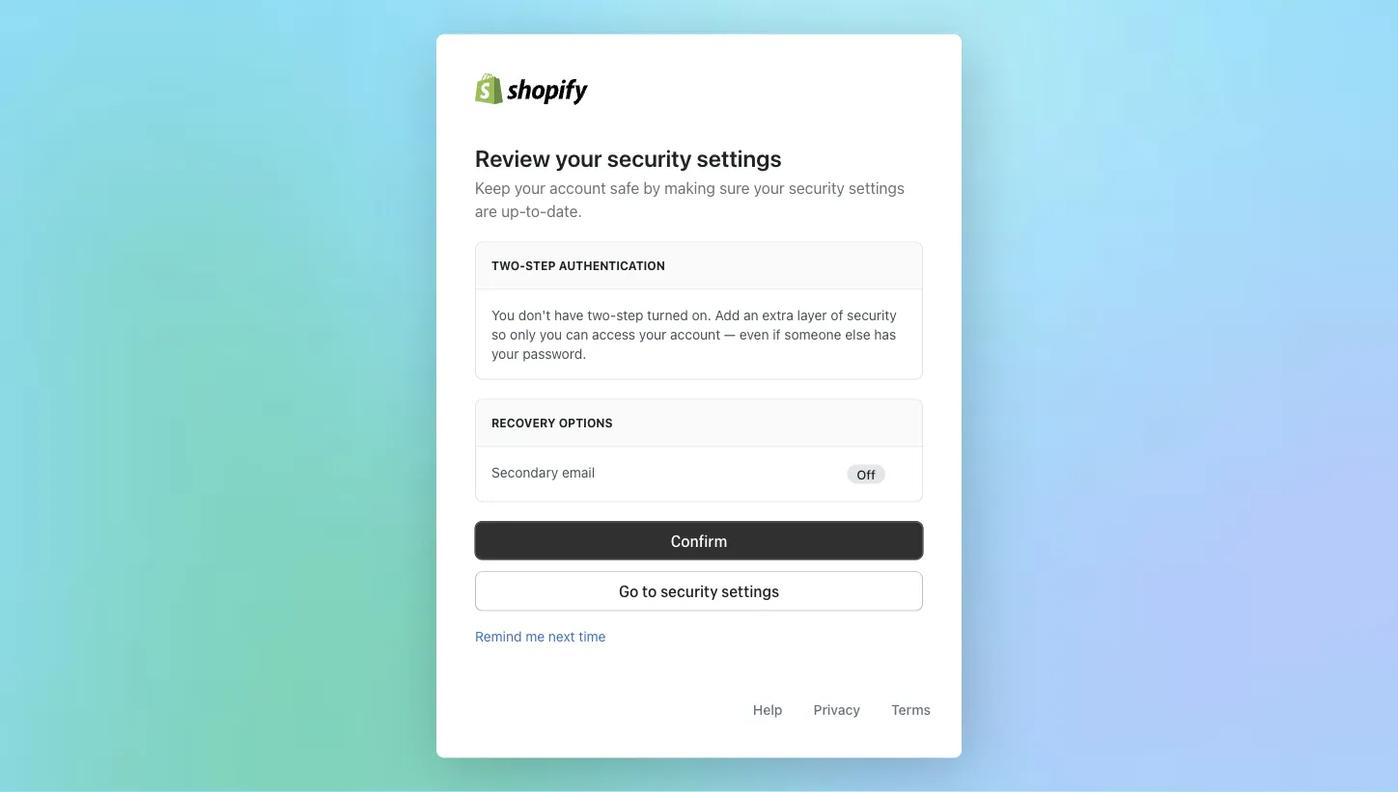 Task type: describe. For each thing, give the bounding box(es) containing it.
so
[[492, 326, 506, 342]]

security inside you don't have two-step turned on. add an extra layer of security so only you can access your account ⁠— even if someone else has your password.
[[847, 307, 897, 323]]

if
[[773, 326, 781, 342]]

go to security settings
[[619, 581, 780, 602]]

don't
[[518, 307, 551, 323]]

two-
[[492, 259, 525, 273]]

someone
[[785, 326, 842, 342]]

review your security settings keep your account safe by making sure your security settings are up-to-date.
[[475, 144, 905, 220]]

your down so at the top left of the page
[[492, 346, 519, 362]]

even
[[740, 326, 769, 342]]

security right sure
[[789, 179, 845, 197]]

you don't have two-step turned on. add an extra layer of security so only you can access your account ⁠— even if someone else has your password.
[[492, 307, 897, 362]]

log in to shopify image
[[475, 73, 588, 106]]

account inside you don't have two-step turned on. add an extra layer of security so only you can access your account ⁠— even if someone else has your password.
[[670, 326, 721, 342]]

off
[[857, 467, 876, 482]]

two-
[[588, 307, 616, 323]]

you
[[540, 326, 562, 342]]

time
[[579, 629, 606, 645]]

0 vertical spatial step
[[525, 259, 556, 273]]

secondary email
[[492, 464, 595, 480]]

security up the by
[[607, 144, 692, 172]]

has
[[874, 326, 897, 342]]

1 vertical spatial settings
[[849, 179, 905, 197]]

password.
[[523, 346, 587, 362]]

access
[[592, 326, 636, 342]]

authentication
[[559, 259, 666, 273]]

help
[[753, 702, 783, 718]]

review
[[475, 144, 551, 172]]

of
[[831, 307, 844, 323]]

extra
[[763, 307, 794, 323]]

making
[[665, 179, 716, 197]]

remind me next time link
[[475, 627, 606, 647]]

your down turned
[[639, 326, 667, 342]]

options
[[559, 417, 613, 430]]

else
[[845, 326, 871, 342]]

settings for to
[[722, 581, 780, 602]]

security right to
[[661, 581, 718, 602]]

settings for your
[[697, 144, 782, 172]]

by
[[644, 179, 661, 197]]

only
[[510, 326, 536, 342]]

date.
[[547, 202, 582, 220]]

recovery
[[492, 417, 556, 430]]

sure
[[720, 179, 750, 197]]



Task type: vqa. For each thing, say whether or not it's contained in the screenshot.
bottommost THE TERMS
no



Task type: locate. For each thing, give the bounding box(es) containing it.
your up date. at left
[[556, 144, 602, 172]]

terms link
[[892, 701, 931, 720]]

layer
[[798, 307, 827, 323]]

account up date. at left
[[550, 179, 606, 197]]

secondary
[[492, 464, 558, 480]]

privacy
[[814, 702, 861, 718]]

on.
[[692, 307, 712, 323]]

your right sure
[[754, 179, 785, 197]]

me
[[526, 629, 545, 645]]

privacy link
[[814, 701, 861, 720]]

your
[[556, 144, 602, 172], [515, 179, 546, 197], [754, 179, 785, 197], [639, 326, 667, 342], [492, 346, 519, 362]]

step up access
[[616, 307, 644, 323]]

safe
[[610, 179, 640, 197]]

email
[[562, 464, 595, 480]]

to
[[642, 581, 657, 602]]

settings
[[697, 144, 782, 172], [849, 179, 905, 197], [722, 581, 780, 602]]

step up don't
[[525, 259, 556, 273]]

add
[[715, 307, 740, 323]]

help link
[[753, 701, 783, 720]]

keep
[[475, 179, 511, 197]]

turned
[[647, 307, 688, 323]]

remind me next time
[[475, 629, 606, 645]]

have
[[555, 307, 584, 323]]

security
[[607, 144, 692, 172], [789, 179, 845, 197], [847, 307, 897, 323], [661, 581, 718, 602]]

account down on.
[[670, 326, 721, 342]]

step
[[525, 259, 556, 273], [616, 307, 644, 323]]

go to security settings link
[[475, 572, 923, 612]]

terms
[[892, 702, 931, 718]]

to-
[[526, 202, 547, 220]]

account inside review your security settings keep your account safe by making sure your security settings are up-to-date.
[[550, 179, 606, 197]]

your up to-
[[515, 179, 546, 197]]

⁠—
[[724, 326, 736, 342]]

1 vertical spatial account
[[670, 326, 721, 342]]

recovery options
[[492, 417, 613, 430]]

an
[[744, 307, 759, 323]]

up-
[[501, 202, 526, 220]]

step inside you don't have two-step turned on. add an extra layer of security so only you can access your account ⁠— even if someone else has your password.
[[616, 307, 644, 323]]

account
[[550, 179, 606, 197], [670, 326, 721, 342]]

1 horizontal spatial account
[[670, 326, 721, 342]]

remind
[[475, 629, 522, 645]]

0 horizontal spatial step
[[525, 259, 556, 273]]

you
[[492, 307, 515, 323]]

0 horizontal spatial account
[[550, 179, 606, 197]]

2 vertical spatial settings
[[722, 581, 780, 602]]

security up has
[[847, 307, 897, 323]]

are
[[475, 202, 497, 220]]

0 vertical spatial account
[[550, 179, 606, 197]]

1 horizontal spatial step
[[616, 307, 644, 323]]

next
[[549, 629, 575, 645]]

go
[[619, 581, 639, 602]]

can
[[566, 326, 588, 342]]

two-step authentication
[[492, 259, 666, 273]]

1 vertical spatial step
[[616, 307, 644, 323]]

0 vertical spatial settings
[[697, 144, 782, 172]]

confirm
[[671, 531, 728, 551]]

confirm link
[[475, 522, 923, 560]]



